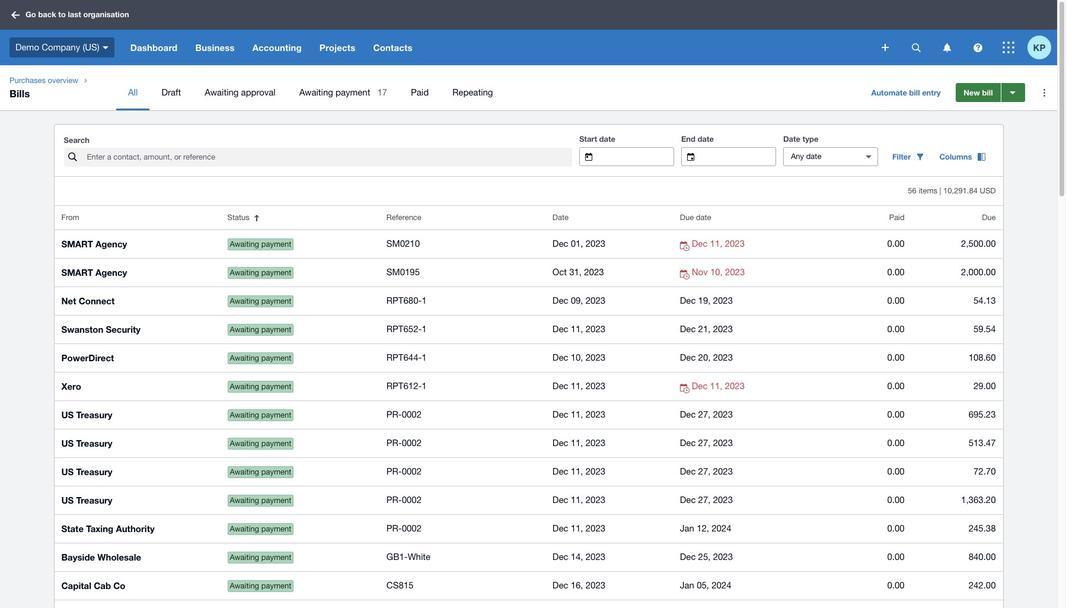 Task type: locate. For each thing, give the bounding box(es) containing it.
cs815
[[387, 580, 414, 590]]

4 treasury from the top
[[76, 495, 113, 505]]

banner
[[0, 0, 1058, 65]]

0 horizontal spatial due
[[680, 213, 694, 222]]

4 pr-0002 link from the top
[[387, 493, 539, 507]]

agency for sm0210
[[96, 238, 127, 249]]

2 due from the left
[[983, 213, 996, 222]]

dec 11, 2023 for 245.38
[[553, 523, 606, 533]]

2 pr-0002 from the top
[[387, 438, 422, 448]]

2 smart agency link from the top
[[54, 258, 220, 287]]

2 us treasury from the top
[[61, 438, 113, 449]]

10 0.00 from the top
[[888, 495, 905, 505]]

1 us treasury from the top
[[61, 409, 113, 420]]

us treasury for 1,363.20
[[61, 495, 113, 505]]

bayside wholesale link
[[54, 543, 220, 571]]

0002 for 72.70
[[402, 466, 422, 476]]

0002 for 245.38
[[402, 523, 422, 533]]

0.00 for 2,000.00
[[888, 267, 905, 277]]

dec 11, 2023 for 29.00
[[553, 381, 606, 391]]

0002 for 513.47
[[402, 438, 422, 448]]

2024 right 12,
[[712, 523, 732, 533]]

pr-0002 link for 695.23
[[387, 408, 539, 422]]

date up the nov
[[696, 213, 712, 222]]

1 down rpt644-1
[[422, 381, 427, 391]]

dec 11, 2023 for 695.23
[[553, 409, 606, 419]]

awaiting payment
[[299, 87, 370, 97], [230, 240, 291, 249], [230, 268, 291, 277], [230, 297, 291, 306], [230, 325, 291, 334], [230, 354, 291, 363], [230, 382, 291, 391], [230, 411, 291, 420], [230, 439, 291, 448], [230, 468, 291, 476], [230, 496, 291, 505], [230, 525, 291, 533], [230, 553, 291, 562], [230, 581, 291, 590]]

6 0.00 from the top
[[888, 381, 905, 391]]

jan left 12,
[[680, 523, 695, 533]]

start date
[[580, 134, 616, 144]]

all link
[[116, 75, 150, 110]]

1 up rpt612-1
[[422, 352, 427, 362]]

white
[[408, 552, 431, 562]]

1 us treasury link from the top
[[54, 400, 220, 429]]

paid for paid link
[[411, 87, 429, 97]]

rpt644-1
[[387, 352, 427, 362]]

12 0.00 from the top
[[888, 552, 905, 562]]

bill right new
[[983, 88, 993, 97]]

svg image up the new bill button
[[974, 43, 983, 52]]

2 0.00 from the top
[[888, 267, 905, 277]]

5 pr-0002 from the top
[[387, 523, 422, 533]]

16,
[[571, 580, 584, 590]]

2 us from the top
[[61, 438, 74, 449]]

us treasury link up authority
[[54, 486, 220, 514]]

pr-0002 for 695.23
[[387, 409, 422, 419]]

2 treasury from the top
[[76, 438, 113, 449]]

1 horizontal spatial paid
[[890, 213, 905, 222]]

us for 513.47
[[61, 438, 74, 449]]

0.00 for 840.00
[[888, 552, 905, 562]]

date inside button
[[553, 213, 569, 222]]

company
[[42, 42, 80, 52]]

1 bill from the left
[[910, 88, 920, 97]]

27, for 72.70
[[699, 466, 711, 476]]

2 pr- from the top
[[387, 438, 402, 448]]

date for end date
[[698, 134, 714, 144]]

purchases
[[9, 76, 46, 85]]

1 vertical spatial 10,
[[571, 352, 584, 362]]

2 agency from the top
[[96, 267, 127, 278]]

7 0.00 from the top
[[888, 409, 905, 419]]

pr-0002 link for 245.38
[[387, 521, 539, 536]]

2 smart agency from the top
[[61, 267, 127, 278]]

awaiting payment for 840.00
[[230, 553, 291, 562]]

due for due date
[[680, 213, 694, 222]]

paid button
[[821, 206, 912, 230]]

1 vertical spatial date
[[553, 213, 569, 222]]

nov 10, 2023
[[692, 267, 745, 277]]

1 vertical spatial overdue icon image
[[680, 270, 692, 279]]

3 0002 from the top
[[402, 466, 422, 476]]

1 smart agency from the top
[[61, 238, 127, 249]]

date up dec 01, 2023
[[553, 213, 569, 222]]

agency
[[96, 238, 127, 249], [96, 267, 127, 278]]

1 horizontal spatial date
[[784, 134, 801, 144]]

4 us from the top
[[61, 495, 74, 505]]

1 us from the top
[[61, 409, 74, 420]]

1 vertical spatial jan
[[680, 580, 695, 590]]

1 dec 27, 2023 from the top
[[680, 409, 733, 419]]

3 pr-0002 link from the top
[[387, 465, 539, 479]]

paid inside button
[[890, 213, 905, 222]]

date right end
[[698, 134, 714, 144]]

end date
[[682, 134, 714, 144]]

smart agency link up connect
[[54, 258, 220, 287]]

0.00 for 2,500.00
[[888, 238, 905, 249]]

pr-0002 for 1,363.20
[[387, 495, 422, 505]]

treasury for 513.47
[[76, 438, 113, 449]]

awaiting for 2,500.00
[[230, 240, 259, 249]]

2 overdue icon image from the top
[[680, 270, 692, 279]]

4 0.00 from the top
[[888, 324, 905, 334]]

sm0195
[[387, 267, 420, 277]]

dec 27, 2023 for 72.70
[[680, 466, 733, 476]]

jan for authority
[[680, 523, 695, 533]]

1 27, from the top
[[699, 409, 711, 419]]

1 treasury from the top
[[76, 409, 113, 420]]

awaiting for 242.00
[[230, 581, 259, 590]]

awaiting payment for 54.13
[[230, 297, 291, 306]]

27,
[[699, 409, 711, 419], [699, 438, 711, 448], [699, 466, 711, 476], [699, 495, 711, 505]]

overdue icon image up the nov
[[680, 241, 692, 251]]

4 us treasury link from the top
[[54, 486, 220, 514]]

bill for automate
[[910, 88, 920, 97]]

840.00
[[969, 552, 996, 562]]

bayside wholesale
[[61, 552, 141, 562]]

swanston security
[[61, 324, 141, 335]]

pr- for 695.23
[[387, 409, 402, 419]]

0 vertical spatial overdue icon image
[[680, 241, 692, 251]]

us treasury for 72.70
[[61, 466, 113, 477]]

smart for sm0195
[[61, 267, 93, 278]]

overdue icon image
[[680, 241, 692, 251], [680, 270, 692, 279], [680, 384, 692, 393]]

overdue icon image down dec 20, 2023
[[680, 384, 692, 393]]

all
[[128, 87, 138, 97]]

0.00 for 242.00
[[888, 580, 905, 590]]

smart
[[61, 238, 93, 249], [61, 267, 93, 278]]

sm0195 link
[[387, 265, 539, 279]]

cs815 link
[[387, 578, 539, 593]]

0 vertical spatial date
[[784, 134, 801, 144]]

taxing
[[86, 523, 113, 534]]

0.00 for 54.13
[[888, 295, 905, 306]]

1 1 from the top
[[422, 295, 427, 306]]

pr-
[[387, 409, 402, 419], [387, 438, 402, 448], [387, 466, 402, 476], [387, 495, 402, 505], [387, 523, 402, 533]]

1 0.00 from the top
[[888, 238, 905, 249]]

co
[[113, 580, 125, 591]]

3 pr- from the top
[[387, 466, 402, 476]]

0 vertical spatial smart agency
[[61, 238, 127, 249]]

purchases overview
[[9, 76, 78, 85]]

dec 10, 2023
[[553, 352, 606, 362]]

0 horizontal spatial bill
[[910, 88, 920, 97]]

0.00 for 245.38
[[888, 523, 905, 533]]

back
[[38, 10, 56, 19]]

us treasury link for 695.23
[[54, 400, 220, 429]]

net connect link
[[54, 287, 220, 315]]

us treasury link for 513.47
[[54, 429, 220, 457]]

0 vertical spatial jan
[[680, 523, 695, 533]]

3 pr-0002 from the top
[[387, 466, 422, 476]]

paid
[[411, 87, 429, 97], [890, 213, 905, 222]]

date left the type
[[784, 134, 801, 144]]

1 pr- from the top
[[387, 409, 402, 419]]

pr-0002 link
[[387, 408, 539, 422], [387, 436, 539, 450], [387, 465, 539, 479], [387, 493, 539, 507], [387, 521, 539, 536]]

dec 27, 2023
[[680, 409, 733, 419], [680, 438, 733, 448], [680, 466, 733, 476], [680, 495, 733, 505]]

1 smart from the top
[[61, 238, 93, 249]]

smart down from
[[61, 238, 93, 249]]

0002 for 695.23
[[402, 409, 422, 419]]

13 0.00 from the top
[[888, 580, 905, 590]]

1 horizontal spatial due
[[983, 213, 996, 222]]

3 0.00 from the top
[[888, 295, 905, 306]]

smart agency up connect
[[61, 267, 127, 278]]

date right start
[[600, 134, 616, 144]]

automate bill entry
[[872, 88, 941, 97]]

awaiting for 29.00
[[230, 382, 259, 391]]

3 us treasury from the top
[[61, 466, 113, 477]]

date inside "button"
[[696, 213, 712, 222]]

9 0.00 from the top
[[888, 466, 905, 476]]

svg image
[[11, 11, 20, 19], [1003, 42, 1015, 53], [912, 43, 921, 52], [944, 43, 951, 52], [882, 44, 889, 51]]

overview
[[48, 76, 78, 85]]

4 1 from the top
[[422, 381, 427, 391]]

1 up rpt652-1
[[422, 295, 427, 306]]

pr- for 1,363.20
[[387, 495, 402, 505]]

3 dec 27, 2023 from the top
[[680, 466, 733, 476]]

svg image right (us) at the left of page
[[102, 46, 108, 49]]

8 0.00 from the top
[[888, 438, 905, 448]]

status button
[[220, 206, 380, 230]]

us treasury link up state taxing authority link
[[54, 457, 220, 486]]

0 horizontal spatial 10,
[[571, 352, 584, 362]]

us treasury link down powerdirect link
[[54, 400, 220, 429]]

0 vertical spatial paid
[[411, 87, 429, 97]]

smart agency link up net connect link
[[54, 230, 220, 258]]

payment for 2,500.00
[[261, 240, 291, 249]]

bill inside popup button
[[910, 88, 920, 97]]

1 vertical spatial smart
[[61, 267, 93, 278]]

awaiting for 59.54
[[230, 325, 259, 334]]

11, for 695.23
[[571, 409, 584, 419]]

gb1-
[[387, 552, 408, 562]]

2 jan from the top
[[680, 580, 695, 590]]

us treasury link for 72.70
[[54, 457, 220, 486]]

1 for swanston security
[[422, 324, 427, 334]]

2 1 from the top
[[422, 324, 427, 334]]

11 0.00 from the top
[[888, 523, 905, 533]]

0 vertical spatial 2024
[[712, 523, 732, 533]]

59.54
[[974, 324, 996, 334]]

payment for 59.54
[[261, 325, 291, 334]]

date type
[[784, 134, 819, 144]]

0 horizontal spatial paid
[[411, 87, 429, 97]]

10, right the nov
[[711, 267, 723, 277]]

2024 right 05,
[[712, 580, 732, 590]]

pr-0002 for 72.70
[[387, 466, 422, 476]]

us treasury
[[61, 409, 113, 420], [61, 438, 113, 449], [61, 466, 113, 477], [61, 495, 113, 505]]

5 pr- from the top
[[387, 523, 402, 533]]

svg image inside demo company (us) popup button
[[102, 46, 108, 49]]

2 vertical spatial overdue icon image
[[680, 384, 692, 393]]

Search field
[[86, 148, 572, 166]]

1 pr-0002 link from the top
[[387, 408, 539, 422]]

10,
[[711, 267, 723, 277], [571, 352, 584, 362]]

status
[[228, 213, 250, 222]]

5 pr-0002 link from the top
[[387, 521, 539, 536]]

01,
[[571, 238, 584, 249]]

1 pr-0002 from the top
[[387, 409, 422, 419]]

10, for nov
[[711, 267, 723, 277]]

3 us treasury link from the top
[[54, 457, 220, 486]]

0 vertical spatial 10,
[[711, 267, 723, 277]]

end
[[682, 134, 696, 144]]

0.00 for 1,363.20
[[888, 495, 905, 505]]

dec 09, 2023
[[553, 295, 606, 306]]

1 vertical spatial agency
[[96, 267, 127, 278]]

awaiting for 54.13
[[230, 297, 259, 306]]

1 vertical spatial 2024
[[712, 580, 732, 590]]

1 2024 from the top
[[712, 523, 732, 533]]

smart agency for sm0195
[[61, 267, 127, 278]]

dec 11, 2023 for 72.70
[[553, 466, 606, 476]]

awaiting payment for 242.00
[[230, 581, 291, 590]]

due for due
[[983, 213, 996, 222]]

awaiting for 840.00
[[230, 553, 259, 562]]

bill inside button
[[983, 88, 993, 97]]

2 2024 from the top
[[712, 580, 732, 590]]

0 vertical spatial smart
[[61, 238, 93, 249]]

start
[[580, 134, 597, 144]]

awaiting payment for 513.47
[[230, 439, 291, 448]]

dec
[[553, 238, 569, 249], [692, 238, 708, 249], [553, 295, 569, 306], [680, 295, 696, 306], [553, 324, 569, 334], [680, 324, 696, 334], [553, 352, 569, 362], [680, 352, 696, 362], [553, 381, 569, 391], [692, 381, 708, 391], [553, 409, 569, 419], [680, 409, 696, 419], [553, 438, 569, 448], [680, 438, 696, 448], [553, 466, 569, 476], [680, 466, 696, 476], [553, 495, 569, 505], [680, 495, 696, 505], [553, 523, 569, 533], [553, 552, 569, 562], [680, 552, 696, 562], [553, 580, 569, 590]]

5 0.00 from the top
[[888, 352, 905, 362]]

jan
[[680, 523, 695, 533], [680, 580, 695, 590]]

4 0002 from the top
[[402, 495, 422, 505]]

payment for 29.00
[[261, 382, 291, 391]]

rpt644-1 link
[[387, 351, 539, 365]]

connect
[[79, 295, 115, 306]]

bill left entry
[[910, 88, 920, 97]]

3 27, from the top
[[699, 466, 711, 476]]

11, for 245.38
[[571, 523, 584, 533]]

3 1 from the top
[[422, 352, 427, 362]]

5 0002 from the top
[[402, 523, 422, 533]]

awaiting for 513.47
[[230, 439, 259, 448]]

3 treasury from the top
[[76, 466, 113, 477]]

2 dec 27, 2023 from the top
[[680, 438, 733, 448]]

1 smart agency link from the top
[[54, 230, 220, 258]]

1 for net connect
[[422, 295, 427, 306]]

date
[[784, 134, 801, 144], [553, 213, 569, 222]]

awaiting for 1,363.20
[[230, 496, 259, 505]]

2 0002 from the top
[[402, 438, 422, 448]]

treasury for 695.23
[[76, 409, 113, 420]]

due inside "button"
[[680, 213, 694, 222]]

paid inside the bills navigation
[[411, 87, 429, 97]]

11, for 513.47
[[571, 438, 584, 448]]

2 smart from the top
[[61, 267, 93, 278]]

3 us from the top
[[61, 466, 74, 477]]

smart agency down from
[[61, 238, 127, 249]]

0.00 for 108.60
[[888, 352, 905, 362]]

oct
[[553, 267, 567, 277]]

smart up net
[[61, 267, 93, 278]]

dec 25, 2023
[[680, 552, 733, 562]]

1 horizontal spatial svg image
[[974, 43, 983, 52]]

1 overdue icon image from the top
[[680, 241, 692, 251]]

1 horizontal spatial 10,
[[711, 267, 723, 277]]

11,
[[711, 238, 723, 249], [571, 324, 584, 334], [571, 381, 584, 391], [711, 381, 723, 391], [571, 409, 584, 419], [571, 438, 584, 448], [571, 466, 584, 476], [571, 495, 584, 505], [571, 523, 584, 533]]

payment inside the bills navigation
[[336, 87, 370, 97]]

4 pr- from the top
[[387, 495, 402, 505]]

date
[[600, 134, 616, 144], [698, 134, 714, 144], [696, 213, 712, 222]]

awaiting for 72.70
[[230, 468, 259, 476]]

menu
[[116, 75, 855, 110]]

date button
[[546, 206, 673, 230]]

1 due from the left
[[680, 213, 694, 222]]

rpt612-1
[[387, 381, 427, 391]]

4 dec 27, 2023 from the top
[[680, 495, 733, 505]]

2024 for state taxing authority
[[712, 523, 732, 533]]

due inside 'button'
[[983, 213, 996, 222]]

bayside
[[61, 552, 95, 562]]

4 pr-0002 from the top
[[387, 495, 422, 505]]

1 horizontal spatial bill
[[983, 88, 993, 97]]

2 bill from the left
[[983, 88, 993, 97]]

3 overdue icon image from the top
[[680, 384, 692, 393]]

awaiting payment for 1,363.20
[[230, 496, 291, 505]]

54.13
[[974, 295, 996, 306]]

awaiting payment for 108.60
[[230, 354, 291, 363]]

bills
[[9, 87, 30, 100]]

1 jan from the top
[[680, 523, 695, 533]]

1 0002 from the top
[[402, 409, 422, 419]]

4 27, from the top
[[699, 495, 711, 505]]

agency up connect
[[96, 267, 127, 278]]

jan left 05,
[[680, 580, 695, 590]]

due down usd
[[983, 213, 996, 222]]

menu containing all
[[116, 75, 855, 110]]

0002 for 1,363.20
[[402, 495, 422, 505]]

1 vertical spatial paid
[[890, 213, 905, 222]]

us treasury link down the xero link
[[54, 429, 220, 457]]

2024 for capital cab co
[[712, 580, 732, 590]]

1 down the "rpt680-1"
[[422, 324, 427, 334]]

net connect
[[61, 295, 115, 306]]

dec 11, 2023
[[692, 238, 745, 249], [553, 324, 606, 334], [553, 381, 606, 391], [692, 381, 745, 391], [553, 409, 606, 419], [553, 438, 606, 448], [553, 466, 606, 476], [553, 495, 606, 505], [553, 523, 606, 533]]

0 horizontal spatial svg image
[[102, 46, 108, 49]]

1 agency from the top
[[96, 238, 127, 249]]

2 us treasury link from the top
[[54, 429, 220, 457]]

11, for 1,363.20
[[571, 495, 584, 505]]

05,
[[697, 580, 710, 590]]

0 horizontal spatial date
[[553, 213, 569, 222]]

agency down from 'button'
[[96, 238, 127, 249]]

0 vertical spatial agency
[[96, 238, 127, 249]]

overdue icon image up dec 19, 2023
[[680, 270, 692, 279]]

due up the nov
[[680, 213, 694, 222]]

10, down the 09, at the right of page
[[571, 352, 584, 362]]

(us)
[[83, 42, 100, 52]]

go
[[26, 10, 36, 19]]

2 pr-0002 link from the top
[[387, 436, 539, 450]]

2 27, from the top
[[699, 438, 711, 448]]

bill for new
[[983, 88, 993, 97]]

4 us treasury from the top
[[61, 495, 113, 505]]

svg image
[[974, 43, 983, 52], [102, 46, 108, 49]]

1 vertical spatial smart agency
[[61, 267, 127, 278]]



Task type: vqa. For each thing, say whether or not it's contained in the screenshot.


Task type: describe. For each thing, give the bounding box(es) containing it.
awaiting for 2,000.00
[[230, 268, 259, 277]]

overdue icon image for oct 31, 2023
[[680, 270, 692, 279]]

payment for 54.13
[[261, 297, 291, 306]]

business button
[[187, 30, 244, 65]]

27, for 513.47
[[699, 438, 711, 448]]

pr-0002 for 245.38
[[387, 523, 422, 533]]

72.70
[[974, 466, 996, 476]]

columns button
[[933, 147, 994, 166]]

svg image inside go back to last organisation link
[[11, 11, 20, 19]]

list of all the bills element
[[54, 206, 1004, 608]]

xero link
[[54, 372, 220, 400]]

approval
[[241, 87, 276, 97]]

rpt652-1
[[387, 324, 427, 334]]

Start date field
[[602, 148, 674, 166]]

us for 72.70
[[61, 466, 74, 477]]

us treasury link for 1,363.20
[[54, 486, 220, 514]]

pr- for 513.47
[[387, 438, 402, 448]]

dec 19, 2023
[[680, 295, 733, 306]]

powerdirect link
[[54, 344, 220, 372]]

0.00 for 59.54
[[888, 324, 905, 334]]

date for date type
[[784, 134, 801, 144]]

payment for 695.23
[[261, 411, 291, 420]]

awaiting for 695.23
[[230, 411, 259, 420]]

payment for 245.38
[[261, 525, 291, 533]]

xero
[[61, 381, 81, 392]]

payment for 1,363.20
[[261, 496, 291, 505]]

columns
[[940, 152, 973, 161]]

capital cab co
[[61, 580, 125, 591]]

11, for 59.54
[[571, 324, 584, 334]]

payment for 108.60
[[261, 354, 291, 363]]

new bill button
[[956, 83, 1001, 102]]

1,363.20
[[962, 495, 996, 505]]

513.47
[[969, 438, 996, 448]]

awaiting payment for 59.54
[[230, 325, 291, 334]]

awaiting payment inside the bills navigation
[[299, 87, 370, 97]]

rpt612-1 link
[[387, 379, 539, 393]]

date for date
[[553, 213, 569, 222]]

from button
[[54, 206, 220, 230]]

rpt652-1 link
[[387, 322, 539, 336]]

jan for co
[[680, 580, 695, 590]]

09,
[[571, 295, 584, 306]]

from
[[61, 213, 79, 222]]

dashboard
[[130, 42, 178, 53]]

payment for 72.70
[[261, 468, 291, 476]]

awaiting payment for 2,000.00
[[230, 268, 291, 277]]

state taxing authority
[[61, 523, 155, 534]]

End date field
[[704, 148, 776, 166]]

capital cab co link
[[54, 571, 220, 600]]

dec 11, 2023 for 1,363.20
[[553, 495, 606, 505]]

rpt680-
[[387, 295, 422, 306]]

jan 05, 2024
[[680, 580, 732, 590]]

2,500.00
[[962, 238, 996, 249]]

dec 27, 2023 for 1,363.20
[[680, 495, 733, 505]]

repeating
[[453, 87, 493, 97]]

awaiting payment for 72.70
[[230, 468, 291, 476]]

menu inside the bills navigation
[[116, 75, 855, 110]]

smart agency link for sm0210
[[54, 230, 220, 258]]

10,291.84
[[944, 186, 978, 195]]

automate bill entry button
[[865, 83, 948, 102]]

filter button
[[886, 147, 933, 166]]

Date type field
[[784, 148, 856, 166]]

items
[[919, 186, 938, 195]]

paid for paid button
[[890, 213, 905, 222]]

state
[[61, 523, 84, 534]]

overdue icon image for dec 11, 2023
[[680, 384, 692, 393]]

overflow menu image
[[1033, 81, 1057, 104]]

pr-0002 for 513.47
[[387, 438, 422, 448]]

filter
[[893, 152, 912, 161]]

0.00 for 513.47
[[888, 438, 905, 448]]

awaiting for 108.60
[[230, 354, 259, 363]]

contacts button
[[365, 30, 422, 65]]

awaiting payment for 695.23
[[230, 411, 291, 420]]

business
[[195, 42, 235, 53]]

19,
[[699, 295, 711, 306]]

paid link
[[399, 75, 441, 110]]

56
[[909, 186, 917, 195]]

12,
[[697, 523, 710, 533]]

11, for 72.70
[[571, 466, 584, 476]]

awaiting payment for 245.38
[[230, 525, 291, 533]]

payment for 513.47
[[261, 439, 291, 448]]

dec 01, 2023
[[553, 238, 606, 249]]

projects
[[320, 42, 356, 53]]

date for due date
[[696, 213, 712, 222]]

dec 27, 2023 for 695.23
[[680, 409, 733, 419]]

27, for 695.23
[[699, 409, 711, 419]]

jan 12, 2024
[[680, 523, 732, 533]]

draft link
[[150, 75, 193, 110]]

awaiting for 245.38
[[230, 525, 259, 533]]

1 for powerdirect
[[422, 352, 427, 362]]

us for 1,363.20
[[61, 495, 74, 505]]

dec 20, 2023
[[680, 352, 733, 362]]

17
[[378, 87, 387, 97]]

pr-0002 link for 513.47
[[387, 436, 539, 450]]

2,000.00
[[962, 267, 996, 277]]

rpt652-
[[387, 324, 422, 334]]

pr- for 72.70
[[387, 466, 402, 476]]

smart agency link for sm0195
[[54, 258, 220, 287]]

gb1-white
[[387, 552, 431, 562]]

net
[[61, 295, 76, 306]]

pr- for 245.38
[[387, 523, 402, 533]]

dec 14, 2023
[[553, 552, 606, 562]]

dec 21, 2023
[[680, 324, 733, 334]]

awaiting approval link
[[193, 75, 288, 110]]

new bill
[[964, 88, 993, 97]]

56 items | 10,291.84 usd
[[909, 186, 996, 195]]

10, for dec
[[571, 352, 584, 362]]

us treasury for 695.23
[[61, 409, 113, 420]]

dec 16, 2023
[[553, 580, 606, 590]]

projects button
[[311, 30, 365, 65]]

pr-0002 link for 72.70
[[387, 465, 539, 479]]

pr-0002 link for 1,363.20
[[387, 493, 539, 507]]

search
[[64, 135, 90, 145]]

29.00
[[974, 381, 996, 391]]

payment for 2,000.00
[[261, 268, 291, 277]]

due date button
[[673, 206, 821, 230]]

dashboard link
[[121, 30, 187, 65]]

organisation
[[83, 10, 129, 19]]

date for start date
[[600, 134, 616, 144]]

smart for sm0210
[[61, 238, 93, 249]]

banner containing kp
[[0, 0, 1058, 65]]

due date
[[680, 213, 712, 222]]

21,
[[699, 324, 711, 334]]

usd
[[980, 186, 996, 195]]

us for 695.23
[[61, 409, 74, 420]]

31,
[[570, 267, 582, 277]]

type
[[803, 134, 819, 144]]

draft
[[162, 87, 181, 97]]

20,
[[699, 352, 711, 362]]

treasury for 1,363.20
[[76, 495, 113, 505]]

demo
[[15, 42, 39, 52]]

0.00 for 29.00
[[888, 381, 905, 391]]

dec 11, 2023 for 59.54
[[553, 324, 606, 334]]

purchases overview link
[[5, 75, 83, 87]]

bills navigation
[[0, 65, 1058, 110]]

awaiting payment for 29.00
[[230, 382, 291, 391]]

kp button
[[1028, 30, 1058, 65]]

reference button
[[380, 206, 546, 230]]

rpt680-1 link
[[387, 294, 539, 308]]

us treasury for 513.47
[[61, 438, 113, 449]]

to
[[58, 10, 66, 19]]

new
[[964, 88, 981, 97]]

sm0210
[[387, 238, 420, 249]]

payment for 840.00
[[261, 553, 291, 562]]

entry
[[923, 88, 941, 97]]

nov
[[692, 267, 708, 277]]

oct 31, 2023
[[553, 267, 604, 277]]

11, for 29.00
[[571, 381, 584, 391]]

treasury for 72.70
[[76, 466, 113, 477]]

rpt644-
[[387, 352, 422, 362]]



